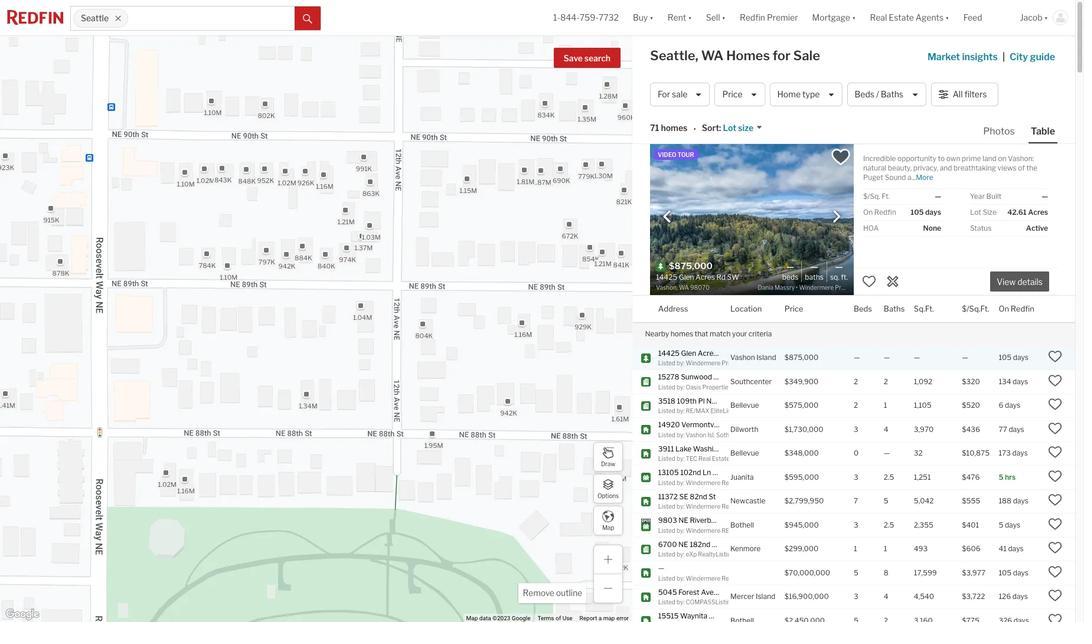 Task type: vqa. For each thing, say whether or not it's contained in the screenshot.


Task type: locate. For each thing, give the bounding box(es) containing it.
map inside button
[[602, 524, 614, 531]]

ne inside 3518 109th pl ne #331 listed by: re/max elite listing agent: jesse maddox
[[706, 397, 716, 405]]

beds left /
[[855, 89, 875, 99]]

1,092
[[914, 377, 933, 386]]

rd up sotheby's
[[725, 420, 734, 429]]

0 vertical spatial 4
[[884, 425, 889, 434]]

save
[[564, 53, 583, 63]]

listed inside 5045 forest ave se listed by: compass listing agent: bob bennion
[[658, 599, 675, 606]]

2 favorite this home image from the top
[[1048, 398, 1062, 412]]

4 favorite this home image from the top
[[1048, 469, 1062, 484]]

bothell
[[731, 521, 754, 530]]

105 up 126
[[999, 569, 1012, 577]]

windermere down riverbend
[[686, 527, 721, 534]]

remove outline
[[523, 588, 582, 598]]

days up the 134 days
[[1013, 353, 1029, 362]]

favorite this home image for $520
[[1048, 398, 1062, 412]]

st up "realty"
[[712, 540, 719, 549]]

1 3 from the top
[[854, 425, 858, 434]]

favorite this home image for 5 days
[[1048, 517, 1062, 531]]

listing down "#331"
[[723, 407, 742, 415]]

by: down 14920
[[677, 431, 685, 438]]

1 vertical spatial agent:
[[736, 551, 754, 558]]

favorite button checkbox
[[831, 147, 851, 167]]

by: left oasis
[[677, 384, 685, 391]]

favorite this home image for 188 days
[[1048, 493, 1062, 508]]

0 horizontal spatial lot
[[723, 123, 737, 133]]

1 vertical spatial rd
[[725, 420, 734, 429]]

favorite this home image right 77 days
[[1048, 422, 1062, 436]]

1 vertical spatial estate
[[712, 455, 730, 462]]

1 horizontal spatial se
[[715, 588, 724, 597]]

4 3 from the top
[[854, 593, 858, 601]]

1 up 8 in the right bottom of the page
[[884, 545, 887, 554]]

listed inside — listed by: windermere real estate/east
[[658, 575, 675, 582]]

windermere up ave
[[686, 575, 721, 582]]

lot
[[723, 123, 737, 133], [970, 208, 981, 217]]

ne right way
[[725, 612, 735, 621]]

lot size button
[[721, 122, 763, 134]]

0 horizontal spatial vashon
[[686, 431, 706, 438]]

1.21m 1.37m
[[337, 217, 373, 252]]

0 vertical spatial 1.21m
[[337, 217, 354, 226]]

— down 6700
[[658, 564, 665, 573]]

71 homes •
[[650, 123, 696, 134]]

on redfin down view details
[[999, 304, 1035, 313]]

favorite this home image left x-out this home "icon" at the right top of the page
[[862, 274, 876, 289]]

real inside 13105 102nd ln ne #1 listed by: windermere real estate/east
[[722, 479, 734, 486]]

1 vertical spatial redfin
[[874, 208, 896, 217]]

ne up exp
[[679, 540, 688, 549]]

4 listed from the top
[[658, 431, 675, 438]]

rd inside 14425 glen acres rd sw listed by: windermere professional prtnrs
[[719, 349, 728, 358]]

▾ right agents
[[946, 13, 949, 23]]

ne for 102nd
[[713, 468, 723, 477]]

6 listed from the top
[[658, 479, 675, 486]]

re inside 14920 vermontville rd sw listed by: vashon isl. sotheby's int'l re
[[757, 431, 764, 438]]

exp
[[686, 551, 697, 558]]

▾ right buy
[[650, 13, 654, 23]]

6 ▾ from the left
[[1044, 13, 1048, 23]]

2 bellevue from the top
[[731, 449, 759, 458]]

1 vertical spatial estate/east
[[735, 503, 767, 510]]

1 vertical spatial 4
[[884, 593, 889, 601]]

map region
[[0, 0, 698, 622]]

real inside 11372 se 82nd st listed by: windermere real estate/east
[[722, 503, 734, 510]]

3 by: from the top
[[677, 407, 685, 415]]

ne right 9803
[[679, 516, 688, 525]]

7 listed from the top
[[658, 503, 675, 510]]

beds left baths button on the right
[[854, 304, 872, 313]]

None search field
[[128, 6, 295, 30]]

se
[[679, 492, 688, 501], [715, 588, 724, 597]]

$575,000
[[785, 401, 819, 410]]

4 ▾ from the left
[[852, 13, 856, 23]]

0 vertical spatial agent:
[[743, 407, 761, 415]]

sell ▾ button
[[706, 0, 726, 35]]

102nd
[[680, 468, 701, 477]]

ne
[[706, 397, 716, 405], [713, 468, 723, 477], [679, 516, 688, 525], [679, 540, 688, 549], [725, 612, 735, 621]]

se inside 5045 forest ave se listed by: compass listing agent: bob bennion
[[715, 588, 724, 597]]

3 ▾ from the left
[[722, 13, 726, 23]]

1 vertical spatial on redfin
[[999, 304, 1035, 313]]

1 horizontal spatial price
[[785, 304, 803, 313]]

days down '188 days' at the right of page
[[1005, 521, 1021, 530]]

sw inside 14425 glen acres rd sw listed by: windermere professional prtnrs
[[730, 349, 741, 358]]

2 vertical spatial estate/east
[[735, 575, 767, 582]]

by: down forest
[[677, 599, 685, 606]]

0 vertical spatial unit
[[730, 373, 743, 381]]

1 vertical spatial unit
[[735, 516, 748, 525]]

lot for lot size
[[970, 208, 981, 217]]

estate/east up mercer island
[[735, 575, 767, 582]]

1.21m left 841k
[[594, 259, 611, 268]]

105 days up none
[[911, 208, 941, 217]]

re inside 9803 ne riverbend dr unit a-104 listed by: windermere re greenwood
[[722, 527, 730, 534]]

0 vertical spatial lot
[[723, 123, 737, 133]]

1 windermere from the top
[[686, 360, 721, 367]]

windermere inside 9803 ne riverbend dr unit a-104 listed by: windermere re greenwood
[[686, 527, 721, 534]]

days for $3,977
[[1013, 569, 1029, 577]]

0 vertical spatial on
[[863, 208, 873, 217]]

hoa
[[863, 224, 879, 233]]

mortgage ▾ button
[[805, 0, 863, 35]]

1 ▾ from the left
[[650, 13, 654, 23]]

home type button
[[770, 83, 842, 106]]

homes for 71
[[661, 123, 688, 133]]

7 by: from the top
[[677, 503, 685, 510]]

1 vertical spatial bellevue
[[731, 449, 759, 458]]

2 vertical spatial unit
[[721, 540, 734, 549]]

isl.
[[708, 431, 715, 438]]

1 vertical spatial map
[[466, 615, 478, 622]]

1.87m
[[533, 178, 551, 186]]

listed down 9803
[[658, 527, 675, 534]]

11 listed from the top
[[658, 599, 675, 606]]

1 vertical spatial re
[[722, 527, 730, 534]]

st for 82nd
[[709, 492, 716, 501]]

3 up '7'
[[854, 473, 858, 482]]

windermere down the 14425 glen acres rd sw link
[[686, 360, 721, 367]]

▾ for sell ▾
[[722, 13, 726, 23]]

863k
[[362, 189, 379, 197]]

days right 77 on the bottom of page
[[1009, 425, 1024, 434]]

2 vertical spatial 1.16m
[[177, 487, 195, 495]]

rd up professional
[[719, 349, 728, 358]]

1 2.5 from the top
[[884, 473, 894, 482]]

2 estate/east from the top
[[735, 503, 767, 510]]

homes
[[661, 123, 688, 133], [671, 329, 693, 338]]

unit up greenwood
[[735, 516, 748, 525]]

0 horizontal spatial redfin
[[740, 13, 765, 23]]

$520
[[962, 401, 980, 410]]

493
[[914, 545, 928, 554]]

by: down glen
[[677, 360, 685, 367]]

0 horizontal spatial map
[[466, 615, 478, 622]]

redfin down $/sq. ft.
[[874, 208, 896, 217]]

1 horizontal spatial on
[[999, 304, 1009, 313]]

105 up 134
[[999, 353, 1012, 362]]

0 vertical spatial map
[[602, 524, 614, 531]]

105 days for —
[[999, 353, 1029, 362]]

heading
[[656, 261, 752, 292]]

beds inside button
[[855, 89, 875, 99]]

by: inside 11372 se 82nd st listed by: windermere real estate/east
[[677, 503, 685, 510]]

3
[[854, 425, 858, 434], [854, 473, 858, 482], [854, 521, 858, 530], [854, 593, 858, 601]]

a-
[[750, 516, 758, 525]]

— right 0
[[884, 449, 890, 458]]

2.5 left 1,251
[[884, 473, 894, 482]]

0 horizontal spatial 1.02m
[[158, 480, 176, 489]]

1 vertical spatial se
[[715, 588, 724, 597]]

3 for $1,730,000
[[854, 425, 858, 434]]

3 favorite this home image from the top
[[1048, 445, 1062, 460]]

3 for $16,900,000
[[854, 593, 858, 601]]

3 for $595,000
[[854, 473, 858, 482]]

homes inside 71 homes •
[[661, 123, 688, 133]]

beds for beds button
[[854, 304, 872, 313]]

1 listed from the top
[[658, 360, 675, 367]]

google image
[[3, 607, 42, 622]]

draw button
[[594, 442, 623, 472]]

1 vertical spatial homes
[[671, 329, 693, 338]]

1 by: from the top
[[677, 360, 685, 367]]

2 vertical spatial redfin
[[1011, 304, 1035, 313]]

by: down 109th
[[677, 407, 685, 415]]

0 vertical spatial redfin
[[740, 13, 765, 23]]

1 vertical spatial on
[[999, 304, 1009, 313]]

days up 126 days
[[1013, 569, 1029, 577]]

$945,000
[[785, 521, 819, 530]]

agent: left jesse
[[743, 407, 761, 415]]

estate
[[889, 13, 914, 23], [712, 455, 730, 462]]

4 down 8 in the right bottom of the page
[[884, 593, 889, 601]]

3 for $945,000
[[854, 521, 858, 530]]

1,105
[[914, 401, 932, 410]]

built
[[987, 192, 1002, 201]]

2 right $349,900
[[854, 377, 858, 386]]

1.21m for 1.21m 1.37m
[[337, 217, 354, 226]]

days for $436
[[1009, 425, 1024, 434]]

real right mortgage ▾
[[870, 13, 887, 23]]

type
[[803, 89, 820, 99]]

3 listed from the top
[[658, 407, 675, 415]]

listed inside 11372 se 82nd st listed by: windermere real estate/east
[[658, 503, 675, 510]]

island right the 'mercer'
[[756, 593, 776, 601]]

on
[[998, 154, 1007, 163]]

4 for 3,970
[[884, 425, 889, 434]]

105 for $3,977
[[999, 569, 1012, 577]]

match
[[710, 329, 731, 338]]

lot left size
[[970, 208, 981, 217]]

1 estate/east from the top
[[735, 479, 767, 486]]

0 vertical spatial bellevue
[[731, 401, 759, 410]]

listed down 13105 at the right bottom of the page
[[658, 479, 675, 486]]

by:
[[677, 360, 685, 367], [677, 384, 685, 391], [677, 407, 685, 415], [677, 431, 685, 438], [677, 455, 685, 462], [677, 479, 685, 486], [677, 503, 685, 510], [677, 527, 685, 534], [677, 551, 685, 558], [677, 575, 685, 582], [677, 599, 685, 606]]

3 windermere from the top
[[686, 503, 721, 510]]

listing inside 3518 109th pl ne #331 listed by: re/max elite listing agent: jesse maddox
[[723, 407, 742, 415]]

0 vertical spatial island
[[757, 353, 776, 362]]

0 vertical spatial sw
[[730, 349, 741, 358]]

5 by: from the top
[[677, 455, 685, 462]]

3 estate/east from the top
[[735, 575, 767, 582]]

2 vertical spatial 105
[[999, 569, 1012, 577]]

8 listed from the top
[[658, 527, 675, 534]]

agent: left bob
[[735, 599, 754, 606]]

and
[[940, 164, 952, 172]]

listed down 14920
[[658, 431, 675, 438]]

bellevue for $575,000
[[731, 401, 759, 410]]

5 favorite this home image from the top
[[1048, 565, 1062, 579]]

se right ave
[[715, 588, 724, 597]]

974k
[[339, 255, 356, 263]]

by: down '11372 se 82nd st' link at the right
[[677, 503, 685, 510]]

unit inside 6700 ne 182nd st unit c306 listed by: exp realty listing agent: david sappenfield
[[721, 540, 734, 549]]

homes right 71
[[661, 123, 688, 133]]

2 vertical spatial listing
[[715, 599, 734, 606]]

view details
[[997, 277, 1043, 287]]

1 vertical spatial ft.
[[841, 273, 848, 282]]

3 down '7'
[[854, 521, 858, 530]]

st inside 6700 ne 182nd st unit c306 listed by: exp realty listing agent: david sappenfield
[[712, 540, 719, 549]]

1 horizontal spatial acres
[[1028, 208, 1048, 217]]

1 vertical spatial 1.21m
[[594, 259, 611, 268]]

1 horizontal spatial map
[[602, 524, 614, 531]]

2 windermere from the top
[[686, 479, 721, 486]]

▾ for jacob ▾
[[1044, 13, 1048, 23]]

baths button
[[884, 296, 905, 322]]

4 left 3,970
[[884, 425, 889, 434]]

days up none
[[925, 208, 941, 217]]

homes for nearby
[[671, 329, 693, 338]]

windermere down ln
[[686, 479, 721, 486]]

listing up way
[[715, 599, 734, 606]]

windermere inside 14425 glen acres rd sw listed by: windermere professional prtnrs
[[686, 360, 721, 367]]

10 by: from the top
[[677, 575, 685, 582]]

by: inside 14425 glen acres rd sw listed by: windermere professional prtnrs
[[677, 360, 685, 367]]

juanita
[[731, 473, 754, 482]]

submit search image
[[303, 14, 312, 23]]

9 by: from the top
[[677, 551, 685, 558]]

baths left sq.
[[805, 273, 824, 282]]

5 windermere from the top
[[686, 575, 721, 582]]

— up sq.
[[835, 262, 843, 272]]

unit for a-
[[735, 516, 748, 525]]

windermere inside 11372 se 82nd st listed by: windermere real estate/east
[[686, 503, 721, 510]]

0 horizontal spatial on redfin
[[863, 208, 896, 217]]

0 vertical spatial 2.5
[[884, 473, 894, 482]]

all filters button
[[931, 83, 999, 106]]

2 vertical spatial beds
[[854, 304, 872, 313]]

vashon inside 14920 vermontville rd sw listed by: vashon isl. sotheby's int'l re
[[686, 431, 706, 438]]

next button image
[[831, 211, 843, 222]]

listed inside 13105 102nd ln ne #1 listed by: windermere real estate/east
[[658, 479, 675, 486]]

1
[[884, 401, 887, 410], [854, 545, 857, 554], [884, 545, 887, 554]]

6 by: from the top
[[677, 479, 685, 486]]

unit down professional
[[730, 373, 743, 381]]

9 listed from the top
[[658, 551, 675, 558]]

1 left 1,105
[[884, 401, 887, 410]]

2 listed from the top
[[658, 384, 675, 391]]

more link
[[916, 173, 933, 182]]

—
[[935, 192, 941, 201], [1042, 192, 1048, 201], [787, 262, 794, 272], [810, 262, 818, 272], [835, 262, 843, 272], [854, 353, 860, 362], [884, 353, 890, 362], [914, 353, 920, 362], [962, 353, 968, 362], [884, 449, 890, 458], [658, 564, 665, 573]]

759-
[[580, 13, 599, 23]]

unit inside 9803 ne riverbend dr unit a-104 listed by: windermere re greenwood
[[735, 516, 748, 525]]

$/sq.ft.
[[962, 304, 989, 313]]

0 horizontal spatial se
[[679, 492, 688, 501]]

5045 forest ave se link
[[658, 588, 724, 598]]

8 by: from the top
[[677, 527, 685, 534]]

0 vertical spatial rd
[[719, 349, 728, 358]]

0 horizontal spatial acres
[[698, 349, 717, 358]]

11 by: from the top
[[677, 599, 685, 606]]

unit inside 15278 sunwood blvd unit c24 listed by: oasis properties southcenter
[[730, 373, 743, 381]]

island up c24
[[757, 353, 776, 362]]

1 vertical spatial price button
[[785, 296, 803, 322]]

6 favorite this home image from the top
[[1048, 589, 1062, 603]]

favorite this home image for $476
[[1048, 469, 1062, 484]]

listed inside 14920 vermontville rd sw listed by: vashon isl. sotheby's int'l re
[[658, 431, 675, 438]]

agent:
[[743, 407, 761, 415], [736, 551, 754, 558], [735, 599, 754, 606]]

redfin left premier
[[740, 13, 765, 23]]

st inside 11372 se 82nd st listed by: windermere real estate/east
[[709, 492, 716, 501]]

ne left #1
[[713, 468, 723, 477]]

market insights link
[[928, 38, 998, 64]]

jacob
[[1020, 13, 1043, 23]]

0 vertical spatial 105 days
[[911, 208, 941, 217]]

market insights | city guide
[[928, 51, 1055, 63]]

beds for beds / baths
[[855, 89, 875, 99]]

sappenfield
[[772, 551, 805, 558]]

vashon island
[[731, 353, 776, 362]]

view
[[997, 277, 1016, 287]]

1 vertical spatial sw
[[736, 420, 748, 429]]

0 vertical spatial estate
[[889, 13, 914, 23]]

2 by: from the top
[[677, 384, 685, 391]]

0 horizontal spatial 1.21m
[[337, 217, 354, 226]]

1.21m up 1.37m
[[337, 217, 354, 226]]

1 vertical spatial price
[[785, 304, 803, 313]]

favorite this home image right 41 days
[[1048, 541, 1062, 555]]

0 vertical spatial re
[[757, 431, 764, 438]]

0 vertical spatial listing
[[723, 407, 742, 415]]

926k
[[297, 178, 314, 187]]

favorite this home image right 5 days
[[1048, 517, 1062, 531]]

professional
[[722, 360, 756, 367]]

3 right $16,900,000
[[854, 593, 858, 601]]

4 windermere from the top
[[686, 527, 721, 534]]

77 days
[[999, 425, 1024, 434]]

— left — baths
[[787, 262, 794, 272]]

bob
[[755, 599, 766, 606]]

unit left the c306
[[721, 540, 734, 549]]

1 vertical spatial st
[[712, 540, 719, 549]]

terms of use
[[538, 615, 573, 622]]

days for $401
[[1005, 521, 1021, 530]]

view details link
[[990, 270, 1049, 292]]

bellevue up dilworth
[[731, 401, 759, 410]]

1 4 from the top
[[884, 425, 889, 434]]

by: up forest
[[677, 575, 685, 582]]

sort :
[[702, 123, 721, 133]]

favorite button image
[[831, 147, 851, 167]]

baths down x-out this home "icon" at the right top of the page
[[884, 304, 905, 313]]

0 horizontal spatial of
[[556, 615, 561, 622]]

0 horizontal spatial price
[[723, 89, 743, 99]]

acres up active
[[1028, 208, 1048, 217]]

estate/east inside — listed by: windermere real estate/east
[[735, 575, 767, 582]]

1 horizontal spatial 942k
[[500, 409, 517, 417]]

1 vertical spatial 1.10m
[[177, 180, 194, 188]]

days
[[925, 208, 941, 217], [1013, 353, 1029, 362], [1013, 377, 1028, 386], [1005, 401, 1021, 410], [1009, 425, 1024, 434], [1013, 449, 1028, 458], [1013, 497, 1029, 506], [1005, 521, 1021, 530], [1008, 545, 1024, 554], [1013, 569, 1029, 577], [1013, 593, 1028, 601]]

of down vashon:
[[1018, 164, 1025, 172]]

listing down 6700 ne 182nd st unit c306 link
[[716, 551, 735, 558]]

lot inside button
[[723, 123, 737, 133]]

days for $606
[[1008, 545, 1024, 554]]

beds
[[855, 89, 875, 99], [782, 273, 799, 282], [854, 304, 872, 313]]

estate left 'inc.'
[[712, 455, 730, 462]]

2 2.5 from the top
[[884, 521, 894, 530]]

outline
[[556, 588, 582, 598]]

days right 6
[[1005, 401, 1021, 410]]

listed inside 6700 ne 182nd st unit c306 listed by: exp realty listing agent: david sappenfield
[[658, 551, 675, 558]]

797k
[[258, 258, 275, 266]]

city guide link
[[1010, 50, 1058, 64]]

0 vertical spatial 1.16m
[[316, 182, 333, 190]]

2 up 0
[[854, 401, 858, 410]]

0 vertical spatial se
[[679, 492, 688, 501]]

map
[[602, 524, 614, 531], [466, 615, 478, 622]]

on inside on redfin button
[[999, 304, 1009, 313]]

on redfin
[[863, 208, 896, 217], [999, 304, 1035, 313]]

days for —
[[1013, 353, 1029, 362]]

1 vertical spatial 105
[[999, 353, 1012, 362]]

agent: inside 5045 forest ave se listed by: compass listing agent: bob bennion
[[735, 599, 754, 606]]

2 3 from the top
[[854, 473, 858, 482]]

3 3 from the top
[[854, 521, 858, 530]]

1 vertical spatial acres
[[698, 349, 717, 358]]

0 vertical spatial vashon
[[731, 353, 755, 362]]

redfin premier button
[[733, 0, 805, 35]]

6700 ne 182nd st unit c306 listed by: exp realty listing agent: david sappenfield
[[658, 540, 805, 558]]

11372
[[658, 492, 678, 501]]

0 vertical spatial st
[[709, 492, 716, 501]]

1.21m inside 1.21m 1.37m
[[337, 217, 354, 226]]

0 horizontal spatial ft.
[[841, 273, 848, 282]]

windermere down 82nd
[[686, 503, 721, 510]]

baths right /
[[881, 89, 904, 99]]

4 by: from the top
[[677, 431, 685, 438]]

672k
[[562, 232, 578, 240]]

1 vertical spatial island
[[756, 593, 776, 601]]

beds button
[[854, 296, 872, 322]]

1-
[[553, 13, 560, 23]]

ne inside 13105 102nd ln ne #1 listed by: windermere real estate/east
[[713, 468, 723, 477]]

1 horizontal spatial price button
[[785, 296, 803, 322]]

1 horizontal spatial lot
[[970, 208, 981, 217]]

1 vertical spatial vashon
[[686, 431, 706, 438]]

10 listed from the top
[[658, 575, 675, 582]]

7 favorite this home image from the top
[[1048, 613, 1062, 622]]

▾ right mortgage
[[852, 13, 856, 23]]

0 vertical spatial ft.
[[882, 192, 890, 201]]

1 horizontal spatial vashon
[[731, 353, 755, 362]]

1 bellevue from the top
[[731, 401, 759, 410]]

2 horizontal spatial redfin
[[1011, 304, 1035, 313]]

— up 1,092
[[914, 353, 920, 362]]

1 for 2
[[884, 401, 887, 410]]

▾ for mortgage ▾
[[852, 13, 856, 23]]

map left "data"
[[466, 615, 478, 622]]

price inside 'button'
[[723, 89, 743, 99]]

on redfin down $/sq. ft.
[[863, 208, 896, 217]]

1 favorite this home image from the top
[[1048, 350, 1062, 364]]

— up "42.61 acres"
[[1042, 192, 1048, 201]]

photos button
[[981, 125, 1029, 142]]

3518 109th pl ne #331 link
[[658, 397, 734, 406]]

st for 182nd
[[712, 540, 719, 549]]

2 4 from the top
[[884, 593, 889, 601]]

all filters
[[953, 89, 987, 99]]

1 vertical spatial 2.5
[[884, 521, 894, 530]]

2 vertical spatial baths
[[884, 304, 905, 313]]

1 down '7'
[[854, 545, 857, 554]]

— inside — beds
[[787, 262, 794, 272]]

incredible
[[863, 154, 896, 163]]

windermere inside 13105 102nd ln ne #1 listed by: windermere real estate/east
[[686, 479, 721, 486]]

0 horizontal spatial re
[[722, 527, 730, 534]]

island for vashon island
[[757, 353, 776, 362]]

listed inside 3518 109th pl ne #331 listed by: re/max elite listing agent: jesse maddox
[[658, 407, 675, 415]]

favorite this home image
[[1048, 350, 1062, 364], [1048, 398, 1062, 412], [1048, 445, 1062, 460], [1048, 469, 1062, 484], [1048, 565, 1062, 579], [1048, 589, 1062, 603], [1048, 613, 1062, 622]]

listed inside 15278 sunwood blvd unit c24 listed by: oasis properties southcenter
[[658, 384, 675, 391]]

mortgage
[[812, 13, 850, 23]]

1 vertical spatial 105 days
[[999, 353, 1029, 362]]

by: inside 3518 109th pl ne #331 listed by: re/max elite listing agent: jesse maddox
[[677, 407, 685, 415]]

of inside incredible opportunity to own prime land on vashon: natural beauty, privacy, and breathtaking views of the puget sound a...
[[1018, 164, 1025, 172]]

days right 41 at the bottom of the page
[[1008, 545, 1024, 554]]

0 vertical spatial price button
[[715, 83, 765, 106]]

video
[[658, 151, 676, 158]]

— right — beds
[[810, 262, 818, 272]]

1 vertical spatial of
[[556, 615, 561, 622]]

island
[[757, 353, 776, 362], [756, 593, 776, 601]]

days right 126
[[1013, 593, 1028, 601]]

acres right glen
[[698, 349, 717, 358]]

estate/east up a-
[[735, 503, 767, 510]]

0 vertical spatial 942k
[[278, 262, 295, 270]]

0 vertical spatial price
[[723, 89, 743, 99]]

7
[[854, 497, 858, 506]]

0 horizontal spatial on
[[863, 208, 873, 217]]

1 vertical spatial lot
[[970, 208, 981, 217]]

tec
[[686, 455, 697, 462]]

2 ▾ from the left
[[688, 13, 692, 23]]

sunwood
[[681, 373, 712, 381]]

re right int'l
[[757, 431, 764, 438]]

estate/east up newcastle
[[735, 479, 767, 486]]

status
[[970, 224, 992, 233]]

on down the view
[[999, 304, 1009, 313]]

listed inside 9803 ne riverbend dr unit a-104 listed by: windermere re greenwood
[[658, 527, 675, 534]]

favorite this home image
[[862, 274, 876, 289], [1048, 374, 1062, 388], [1048, 422, 1062, 436], [1048, 493, 1062, 508], [1048, 517, 1062, 531], [1048, 541, 1062, 555]]

1 horizontal spatial of
[[1018, 164, 1025, 172]]

by: inside 6700 ne 182nd st unit c306 listed by: exp realty listing agent: david sappenfield
[[677, 551, 685, 558]]



Task type: describe. For each thing, give the bounding box(es) containing it.
by: inside 14920 vermontville rd sw listed by: vashon isl. sotheby's int'l re
[[677, 431, 685, 438]]

784k
[[198, 261, 216, 270]]

5 up 41 at the bottom of the page
[[999, 521, 1004, 530]]

5 ▾ from the left
[[946, 13, 949, 23]]

sell
[[706, 13, 720, 23]]

greenwood
[[731, 527, 763, 534]]

188
[[999, 497, 1012, 506]]

2 horizontal spatial 1.16m
[[514, 330, 532, 338]]

41 days
[[999, 545, 1024, 554]]

5 left hrs
[[999, 473, 1004, 482]]

188 days
[[999, 497, 1029, 506]]

waynita
[[680, 612, 707, 621]]

929k
[[574, 323, 591, 331]]

vashon:
[[1008, 154, 1034, 163]]

favorite this home image for $10,875
[[1048, 445, 1062, 460]]

1 vertical spatial 942k
[[500, 409, 517, 417]]

15278 sunwood blvd unit c24 link
[[658, 373, 759, 382]]

0 vertical spatial 1.10m
[[204, 108, 221, 116]]

ft. inside — sq. ft.
[[841, 273, 848, 282]]

estate inside dropdown button
[[889, 13, 914, 23]]

11372 se 82nd st listed by: windermere real estate/east
[[658, 492, 767, 510]]

1 for 1
[[884, 545, 887, 554]]

view details button
[[990, 272, 1049, 292]]

▾ for rent ▾
[[688, 13, 692, 23]]

0 horizontal spatial price button
[[715, 83, 765, 106]]

opportunity
[[898, 154, 937, 163]]

map for map data ©2023 google
[[466, 615, 478, 622]]

se inside 11372 se 82nd st listed by: windermere real estate/east
[[679, 492, 688, 501]]

$401
[[962, 521, 979, 530]]

home type
[[777, 89, 820, 99]]

0 vertical spatial acres
[[1028, 208, 1048, 217]]

c306
[[736, 540, 755, 549]]

2.5 for 1,251
[[884, 473, 894, 482]]

island for mercer island
[[756, 593, 776, 601]]

previous button image
[[661, 211, 673, 222]]

dilworth
[[731, 425, 759, 434]]

13105 102nd ln ne #1 link
[[658, 468, 732, 478]]

3,970
[[914, 425, 934, 434]]

guide
[[1030, 51, 1055, 63]]

0 horizontal spatial 942k
[[278, 262, 295, 270]]

/
[[876, 89, 879, 99]]

for sale button
[[650, 83, 710, 106]]

days for $3,722
[[1013, 593, 1028, 601]]

1.35m
[[577, 115, 596, 123]]

listed by: tec real estate inc.
[[658, 455, 741, 462]]

re for dilworth
[[757, 431, 764, 438]]

real right tec
[[699, 455, 711, 462]]

prtnrs
[[757, 360, 775, 367]]

1 vertical spatial baths
[[805, 273, 824, 282]]

the
[[1027, 164, 1038, 172]]

1 horizontal spatial on redfin
[[999, 304, 1035, 313]]

map
[[603, 615, 615, 622]]

listed inside 14425 glen acres rd sw listed by: windermere professional prtnrs
[[658, 360, 675, 367]]

2 for 1
[[854, 401, 858, 410]]

that
[[695, 329, 708, 338]]

5 days
[[999, 521, 1021, 530]]

5 listed from the top
[[658, 455, 675, 462]]

days for $320
[[1013, 377, 1028, 386]]

804k
[[415, 332, 433, 340]]

active
[[1026, 224, 1048, 233]]

agent: inside 3518 109th pl ne #331 listed by: re/max elite listing agent: jesse maddox
[[743, 407, 761, 415]]

beauty,
[[888, 164, 912, 172]]

by: inside 13105 102nd ln ne #1 listed by: windermere real estate/east
[[677, 479, 685, 486]]

real inside dropdown button
[[870, 13, 887, 23]]

natural
[[863, 164, 887, 172]]

0 horizontal spatial 1.16m
[[177, 487, 195, 495]]

agent: inside 6700 ne 182nd st unit c306 listed by: exp realty listing agent: david sappenfield
[[736, 551, 754, 558]]

923k
[[0, 163, 14, 171]]

favorite this home image for $3,722
[[1048, 589, 1062, 603]]

acres inside 14425 glen acres rd sw listed by: windermere professional prtnrs
[[698, 349, 717, 358]]

listing inside 5045 forest ave se listed by: compass listing agent: bob bennion
[[715, 599, 734, 606]]

map for map
[[602, 524, 614, 531]]

690k
[[552, 176, 570, 185]]

seattle, wa homes for sale
[[650, 48, 820, 63]]

ne for waynita
[[725, 612, 735, 621]]

by: inside 5045 forest ave se listed by: compass listing agent: bob bennion
[[677, 599, 685, 606]]

windermere inside — listed by: windermere real estate/east
[[686, 575, 721, 582]]

sw inside 14920 vermontville rd sw listed by: vashon isl. sotheby's int'l re
[[736, 420, 748, 429]]

— baths
[[805, 262, 824, 282]]

1.04m
[[353, 313, 372, 321]]

960k
[[617, 113, 635, 121]]

address
[[658, 304, 688, 313]]

884k
[[294, 254, 312, 262]]

2.5 for 2,355
[[884, 521, 894, 530]]

0
[[854, 449, 859, 458]]

ne inside 9803 ne riverbend dr unit a-104 listed by: windermere re greenwood
[[679, 516, 688, 525]]

ne for 109th
[[706, 397, 716, 405]]

126 days
[[999, 593, 1028, 601]]

1 vertical spatial beds
[[782, 273, 799, 282]]

remove seattle image
[[114, 15, 122, 22]]

15515 waynita way ne
[[658, 612, 735, 621]]

prime
[[962, 154, 981, 163]]

favorite this home image for $3,977
[[1048, 565, 1062, 579]]

by: inside 9803 ne riverbend dr unit a-104 listed by: windermere re greenwood
[[677, 527, 685, 534]]

re/max
[[686, 407, 709, 415]]

real inside — listed by: windermere real estate/east
[[722, 575, 734, 582]]

1 horizontal spatial redfin
[[874, 208, 896, 217]]

— inside — listed by: windermere real estate/east
[[658, 564, 665, 573]]

lot for lot size
[[723, 123, 737, 133]]

by: inside — listed by: windermere real estate/east
[[677, 575, 685, 582]]

2 horizontal spatial 1.02m
[[277, 178, 296, 187]]

market
[[928, 51, 960, 63]]

15515 waynita way ne link
[[658, 612, 735, 622]]

southcenter
[[731, 377, 772, 386]]

photo of 14425 glen acres rd sw, vashon, wa 98070 image
[[650, 144, 854, 295]]

days for $555
[[1013, 497, 1029, 506]]

5 right '7'
[[884, 497, 889, 506]]

save search
[[564, 53, 611, 63]]

rent
[[668, 13, 686, 23]]

— up $320 on the right of page
[[962, 353, 968, 362]]

by: inside 15278 sunwood blvd unit c24 listed by: oasis properties southcenter
[[677, 384, 685, 391]]

favorite this home image for —
[[1048, 350, 1062, 364]]

criteria
[[749, 329, 772, 338]]

2 for 2
[[854, 377, 858, 386]]

5 left 8 in the right bottom of the page
[[854, 569, 859, 577]]

1.21m for 1.21m
[[594, 259, 611, 268]]

1 horizontal spatial 1.02m
[[196, 177, 215, 185]]

use
[[563, 615, 573, 622]]

$10,875
[[962, 449, 990, 458]]

re for bothell
[[722, 527, 730, 534]]

rent ▾ button
[[668, 0, 692, 35]]

glen
[[681, 349, 696, 358]]

real estate agents ▾ button
[[863, 0, 956, 35]]

favorite this home image for 41 days
[[1048, 541, 1062, 555]]

2 left 1,092
[[884, 377, 888, 386]]

draw
[[601, 460, 615, 467]]

105 days for $3,977
[[999, 569, 1029, 577]]

buy ▾ button
[[633, 0, 654, 35]]

david
[[755, 551, 771, 558]]

seattle,
[[650, 48, 699, 63]]

14920
[[658, 420, 680, 429]]

rd inside 14920 vermontville rd sw listed by: vashon isl. sotheby's int'l re
[[725, 420, 734, 429]]

1.15m
[[459, 186, 477, 195]]

— down beds button
[[854, 353, 860, 362]]

— inside — baths
[[810, 262, 818, 272]]

▾ for buy ▾
[[650, 13, 654, 23]]

remove
[[523, 588, 554, 598]]

days for $520
[[1005, 401, 1021, 410]]

15515
[[658, 612, 679, 621]]

841k
[[613, 261, 629, 269]]

filters
[[965, 89, 987, 99]]

sq.ft. button
[[914, 296, 934, 322]]

1 horizontal spatial ft.
[[882, 192, 890, 201]]

baths inside beds / baths button
[[881, 89, 904, 99]]

nearby homes that match your criteria
[[645, 329, 772, 338]]

840k
[[317, 262, 335, 270]]

2 vertical spatial 1.10m
[[219, 273, 237, 282]]

915k
[[43, 216, 59, 224]]

821k
[[616, 198, 632, 206]]

— inside — sq. ft.
[[835, 262, 843, 272]]

0 horizontal spatial estate
[[712, 455, 730, 462]]

favorite this home image for 134 days
[[1048, 374, 1062, 388]]

ne inside 6700 ne 182nd st unit c306 listed by: exp realty listing agent: david sappenfield
[[679, 540, 688, 549]]

11372 se 82nd st link
[[658, 492, 720, 502]]

listing inside 6700 ne 182nd st unit c306 listed by: exp realty listing agent: david sappenfield
[[716, 551, 735, 558]]

$1,730,000
[[785, 425, 824, 434]]

hrs
[[1005, 473, 1016, 482]]

5045
[[658, 588, 677, 597]]

9803 ne riverbend dr unit a-104 link
[[658, 516, 770, 526]]

unit for c306
[[721, 540, 734, 549]]

feed button
[[956, 0, 1013, 35]]

favorite this home image for 77 days
[[1048, 422, 1062, 436]]

wa
[[701, 48, 724, 63]]

days for $10,875
[[1013, 449, 1028, 458]]

terms
[[538, 615, 554, 622]]

save search button
[[554, 48, 621, 68]]

4 for 4,540
[[884, 593, 889, 601]]

105 for —
[[999, 353, 1012, 362]]

$/sq.ft. button
[[962, 296, 989, 322]]

$595,000
[[785, 473, 819, 482]]

$/sq. ft.
[[863, 192, 890, 201]]

834k
[[537, 111, 554, 119]]

— down and
[[935, 192, 941, 201]]

x-out this home image
[[886, 274, 900, 289]]

0 vertical spatial 105
[[911, 208, 924, 217]]

blvd
[[714, 373, 728, 381]]

0 vertical spatial on redfin
[[863, 208, 896, 217]]

estate/east inside 11372 se 82nd st listed by: windermere real estate/east
[[735, 503, 767, 510]]

— down baths button on the right
[[884, 353, 890, 362]]

estate/east inside 13105 102nd ln ne #1 listed by: windermere real estate/east
[[735, 479, 767, 486]]

bellevue for $348,000
[[731, 449, 759, 458]]



